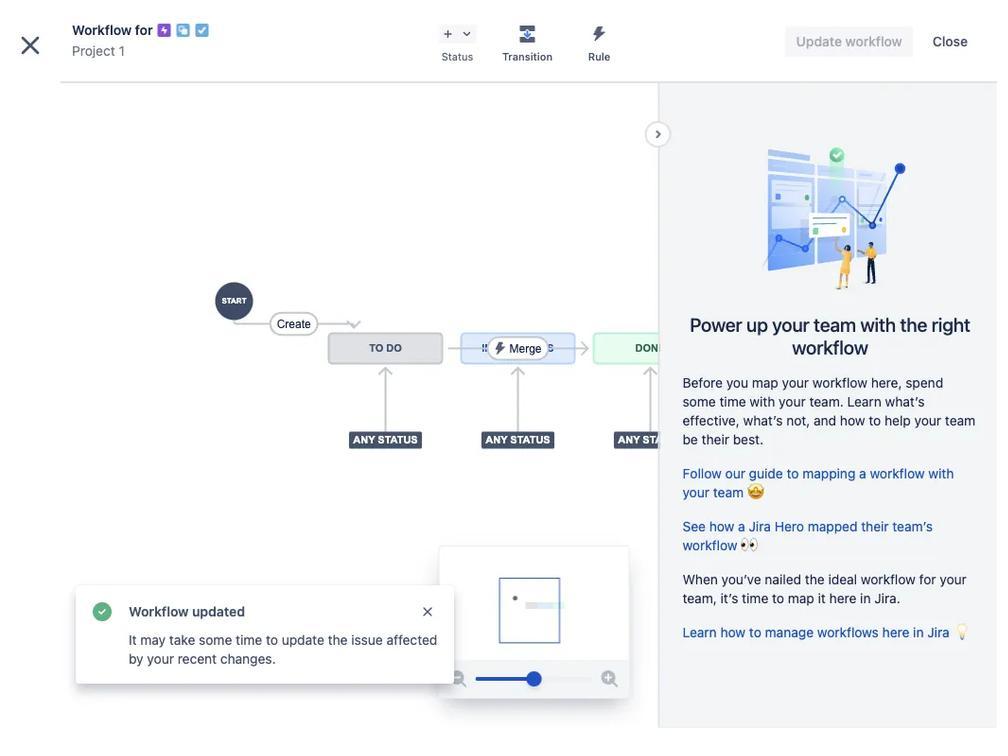 Task type: describe. For each thing, give the bounding box(es) containing it.
team.
[[810, 394, 844, 410]]

a for project
[[73, 664, 79, 677]]

it
[[819, 591, 826, 607]]

workflow inside "see how a jira hero mapped their team's workflow"
[[683, 538, 738, 554]]

more
[[117, 689, 145, 703]]

zoom out image
[[447, 668, 470, 691]]

dismiss image
[[420, 605, 436, 620]]

Zoom level range field
[[476, 661, 593, 699]]

here,
[[872, 375, 903, 391]]

your inside power up your team with the right workflow
[[773, 313, 810, 335]]

be
[[683, 432, 699, 448]]

before
[[683, 375, 723, 391]]

1 group from the top
[[8, 183, 220, 427]]

it's
[[721, 591, 739, 607]]

power up your team with the right workflow
[[690, 313, 971, 358]]

map inside when you've nailed the ideal workflow for your team, it's time to map it here in jira.
[[789, 591, 815, 607]]

spend
[[906, 375, 944, 391]]

ideal
[[829, 572, 858, 588]]

0 horizontal spatial what's
[[744, 413, 783, 429]]

how for see how a jira hero mapped their team's workflow
[[710, 519, 735, 535]]

you're in the workflow viewfinder, use the arrow keys to move it element
[[440, 547, 629, 661]]

to inside it may take some time to update the issue affected by your recent changes.
[[266, 633, 278, 649]]

workflow inside before you map your workflow here, spend some time with your team. learn what's effective, what's not, and how to help your team be their best.
[[813, 375, 868, 391]]

a inside follow our guide to mapping a workflow with your team
[[860, 466, 867, 482]]

workflow for workflow for
[[72, 22, 132, 38]]

to inside follow our guide to mapping a workflow with your team
[[787, 466, 800, 482]]

you
[[727, 375, 749, 391]]

may
[[140, 633, 166, 649]]

the inside when you've nailed the ideal workflow for your team, it's time to map it here in jira.
[[806, 572, 825, 588]]

before you map your workflow here, spend some time with your team. learn what's effective, what's not, and how to help your team be their best.
[[683, 375, 976, 448]]

workflow inside when you've nailed the ideal workflow for your team, it's time to map it here in jira.
[[861, 572, 916, 588]]

learn for learn how to manage workflows here in jira 💡
[[683, 625, 717, 641]]

transition
[[503, 51, 553, 63]]

rule button
[[564, 19, 636, 64]]

project
[[72, 43, 115, 59]]

1
[[119, 43, 125, 59]]

team-
[[82, 664, 114, 677]]

nailed
[[765, 572, 802, 588]]

you're in a team-managed project
[[23, 664, 204, 677]]

follow
[[683, 466, 722, 482]]

create image
[[510, 15, 533, 37]]

power
[[690, 313, 743, 335]]

close workflow editor image
[[15, 30, 45, 61]]

best.
[[733, 432, 764, 448]]

project 1 link
[[72, 40, 125, 62]]

1 horizontal spatial jira
[[928, 625, 950, 641]]

by
[[129, 652, 144, 667]]

a for mapped
[[739, 519, 746, 535]]

when
[[683, 572, 718, 588]]

learn how to manage workflows here in jira 💡
[[683, 625, 967, 641]]

project 1
[[72, 43, 125, 59]]

see how a jira hero mapped their team's workflow
[[683, 519, 933, 554]]

💡
[[954, 625, 967, 641]]

team's
[[893, 519, 933, 535]]

guide
[[750, 466, 784, 482]]

workflow inside power up your team with the right workflow
[[793, 336, 869, 358]]

with inside power up your team with the right workflow
[[861, 313, 897, 335]]

their inside "see how a jira hero mapped their team's workflow"
[[862, 519, 890, 535]]

with inside follow our guide to mapping a workflow with your team
[[929, 466, 955, 482]]

to left manage
[[750, 625, 762, 641]]

not,
[[787, 413, 811, 429]]

help
[[885, 413, 912, 429]]

team inside power up your team with the right workflow
[[814, 313, 857, 335]]

🤩
[[748, 485, 761, 501]]

map inside before you map your workflow here, spend some time with your team. learn what's effective, what's not, and how to help your team be their best.
[[753, 375, 779, 391]]

workflow for
[[72, 22, 153, 38]]

here inside when you've nailed the ideal workflow for your team, it's time to map it here in jira.
[[830, 591, 857, 607]]

2 horizontal spatial in
[[914, 625, 925, 641]]

recent
[[178, 652, 217, 667]]



Task type: vqa. For each thing, say whether or not it's contained in the screenshot.
left SEARCH Field
no



Task type: locate. For each thing, give the bounding box(es) containing it.
you're
[[23, 664, 57, 677]]

2 horizontal spatial learn
[[848, 394, 882, 410]]

primary element
[[11, 0, 639, 53]]

in left 💡
[[914, 625, 925, 641]]

1 horizontal spatial a
[[739, 519, 746, 535]]

1 vertical spatial what's
[[744, 413, 783, 429]]

transition button
[[492, 19, 564, 64]]

time down you've in the bottom of the page
[[742, 591, 769, 607]]

here down the "jira."
[[883, 625, 910, 641]]

0 horizontal spatial their
[[702, 432, 730, 448]]

2 vertical spatial team
[[714, 485, 744, 501]]

1 horizontal spatial some
[[683, 394, 716, 410]]

how right see
[[710, 519, 735, 535]]

1 horizontal spatial for
[[920, 572, 937, 588]]

how inside "see how a jira hero mapped their team's workflow"
[[710, 519, 735, 535]]

learn inside button
[[83, 689, 113, 703]]

issue
[[352, 633, 383, 649]]

workflow for workflow updated
[[129, 605, 189, 620]]

0 horizontal spatial team
[[714, 485, 744, 501]]

affected
[[387, 633, 438, 649]]

1 vertical spatial some
[[199, 633, 232, 649]]

learn down team,
[[683, 625, 717, 641]]

0 vertical spatial a
[[860, 466, 867, 482]]

workflows
[[818, 625, 879, 641]]

0 vertical spatial learn
[[848, 394, 882, 410]]

0 horizontal spatial in
[[60, 664, 69, 677]]

to left help
[[869, 413, 882, 429]]

1 vertical spatial learn
[[683, 625, 717, 641]]

learn for learn more
[[83, 689, 113, 703]]

how down it's
[[721, 625, 746, 641]]

1 horizontal spatial in
[[861, 591, 872, 607]]

the inside it may take some time to update the issue affected by your recent changes.
[[328, 633, 348, 649]]

updated
[[192, 605, 245, 620]]

banner
[[0, 0, 999, 53]]

1 vertical spatial how
[[710, 519, 735, 535]]

1 vertical spatial with
[[750, 394, 776, 410]]

update
[[282, 633, 325, 649]]

2 vertical spatial learn
[[83, 689, 113, 703]]

how
[[841, 413, 866, 429], [710, 519, 735, 535], [721, 625, 746, 641]]

0 vertical spatial here
[[830, 591, 857, 607]]

some inside it may take some time to update the issue affected by your recent changes.
[[199, 633, 232, 649]]

take
[[169, 633, 195, 649]]

managed
[[114, 664, 163, 677]]

zoom in image
[[599, 668, 622, 691]]

workflow inside follow our guide to mapping a workflow with your team
[[871, 466, 925, 482]]

team right help
[[946, 413, 976, 429]]

team,
[[683, 591, 717, 607]]

the left issue
[[328, 633, 348, 649]]

close button
[[922, 27, 980, 57]]

0 vertical spatial what's
[[886, 394, 925, 410]]

0 horizontal spatial a
[[73, 664, 79, 677]]

their inside before you map your workflow here, spend some time with your team. learn what's effective, what's not, and how to help your team be their best.
[[702, 432, 730, 448]]

in inside when you've nailed the ideal workflow for your team, it's time to map it here in jira.
[[861, 591, 872, 607]]

project
[[167, 664, 204, 677]]

the left the right
[[901, 313, 928, 335]]

what's
[[886, 394, 925, 410], [744, 413, 783, 429]]

what's up help
[[886, 394, 925, 410]]

a left team-
[[73, 664, 79, 677]]

0 horizontal spatial some
[[199, 633, 232, 649]]

0 vertical spatial workflow
[[72, 22, 132, 38]]

1 vertical spatial map
[[789, 591, 815, 607]]

team
[[814, 313, 857, 335], [946, 413, 976, 429], [714, 485, 744, 501]]

to inside before you map your workflow here, spend some time with your team. learn what's effective, what's not, and how to help your team be their best.
[[869, 413, 882, 429]]

in left the "jira."
[[861, 591, 872, 607]]

it
[[129, 633, 137, 649]]

learn more button
[[83, 688, 145, 703]]

0 vertical spatial team
[[814, 313, 857, 335]]

0 vertical spatial time
[[720, 394, 747, 410]]

your inside it may take some time to update the issue affected by your recent changes.
[[147, 652, 174, 667]]

workflow
[[793, 336, 869, 358], [813, 375, 868, 391], [871, 466, 925, 482], [683, 538, 738, 554], [861, 572, 916, 588]]

some down before in the right of the page
[[683, 394, 716, 410]]

to right guide
[[787, 466, 800, 482]]

with up here,
[[861, 313, 897, 335]]

a right mapping
[[860, 466, 867, 482]]

to inside when you've nailed the ideal workflow for your team, it's time to map it here in jira.
[[773, 591, 785, 607]]

for inside when you've nailed the ideal workflow for your team, it's time to map it here in jira.
[[920, 572, 937, 588]]

some
[[683, 394, 716, 410], [199, 633, 232, 649]]

manage
[[766, 625, 814, 641]]

mapping
[[803, 466, 856, 482]]

2 group from the top
[[8, 327, 220, 378]]

their down effective,
[[702, 432, 730, 448]]

workflow up may at the left bottom of page
[[129, 605, 189, 620]]

0 vertical spatial the
[[901, 313, 928, 335]]

1 vertical spatial here
[[883, 625, 910, 641]]

team inside before you map your workflow here, spend some time with your team. learn what's effective, what's not, and how to help your team be their best.
[[946, 413, 976, 429]]

their
[[702, 432, 730, 448], [862, 519, 890, 535]]

the inside power up your team with the right workflow
[[901, 313, 928, 335]]

0 vertical spatial some
[[683, 394, 716, 410]]

2 vertical spatial a
[[73, 664, 79, 677]]

team right up
[[814, 313, 857, 335]]

1 vertical spatial team
[[946, 413, 976, 429]]

a inside "see how a jira hero mapped their team's workflow"
[[739, 519, 746, 535]]

our
[[726, 466, 746, 482]]

1 horizontal spatial their
[[862, 519, 890, 535]]

map left it
[[789, 591, 815, 607]]

1 vertical spatial in
[[914, 625, 925, 641]]

0 horizontal spatial map
[[753, 375, 779, 391]]

1 vertical spatial their
[[862, 519, 890, 535]]

learn inside before you map your workflow here, spend some time with your team. learn what's effective, what's not, and how to help your team be their best.
[[848, 394, 882, 410]]

the
[[901, 313, 928, 335], [806, 572, 825, 588], [328, 633, 348, 649]]

learn down team-
[[83, 689, 113, 703]]

here
[[830, 591, 857, 607], [883, 625, 910, 641]]

learn
[[848, 394, 882, 410], [683, 625, 717, 641], [83, 689, 113, 703]]

how inside before you map your workflow here, spend some time with your team. learn what's effective, what's not, and how to help your team be their best.
[[841, 413, 866, 429]]

👀
[[742, 538, 755, 554]]

0 horizontal spatial jira
[[749, 519, 772, 535]]

in
[[861, 591, 872, 607], [914, 625, 925, 641], [60, 664, 69, 677]]

jira up 👀
[[749, 519, 772, 535]]

time inside when you've nailed the ideal workflow for your team, it's time to map it here in jira.
[[742, 591, 769, 607]]

how for learn how to manage workflows here in jira 💡
[[721, 625, 746, 641]]

time inside before you map your workflow here, spend some time with your team. learn what's effective, what's not, and how to help your team be their best.
[[720, 394, 747, 410]]

time inside it may take some time to update the issue affected by your recent changes.
[[236, 633, 262, 649]]

to up changes.
[[266, 633, 278, 649]]

2 horizontal spatial a
[[860, 466, 867, 482]]

some inside before you map your workflow here, spend some time with your team. learn what's effective, what's not, and how to help your team be their best.
[[683, 394, 716, 410]]

changes.
[[220, 652, 276, 667]]

with
[[861, 313, 897, 335], [750, 394, 776, 410], [929, 466, 955, 482]]

2 vertical spatial in
[[60, 664, 69, 677]]

jira
[[749, 519, 772, 535], [928, 625, 950, 641]]

jira.
[[875, 591, 901, 607]]

time up changes.
[[236, 633, 262, 649]]

how right "and"
[[841, 413, 866, 429]]

follow our guide to mapping a workflow with your team
[[683, 466, 955, 501]]

0 vertical spatial with
[[861, 313, 897, 335]]

effective,
[[683, 413, 740, 429]]

close
[[933, 34, 969, 49]]

0 vertical spatial for
[[135, 22, 153, 38]]

1 vertical spatial workflow
[[129, 605, 189, 620]]

mapped
[[808, 519, 858, 535]]

jira left 💡
[[928, 625, 950, 641]]

rule
[[589, 51, 611, 63]]

0 horizontal spatial with
[[750, 394, 776, 410]]

2 vertical spatial with
[[929, 466, 955, 482]]

a
[[860, 466, 867, 482], [739, 519, 746, 535], [73, 664, 79, 677]]

team down our
[[714, 485, 744, 501]]

the up it
[[806, 572, 825, 588]]

0 horizontal spatial here
[[830, 591, 857, 607]]

0 horizontal spatial the
[[328, 633, 348, 649]]

it may take some time to update the issue affected by your recent changes.
[[129, 633, 438, 667]]

your inside follow our guide to mapping a workflow with your team
[[683, 485, 710, 501]]

workflow updated
[[129, 605, 245, 620]]

map
[[753, 375, 779, 391], [789, 591, 815, 607]]

0 horizontal spatial learn
[[83, 689, 113, 703]]

for
[[135, 22, 153, 38], [920, 572, 937, 588]]

hero
[[775, 519, 805, 535]]

1 horizontal spatial team
[[814, 313, 857, 335]]

your inside when you've nailed the ideal workflow for your team, it's time to map it here in jira.
[[940, 572, 967, 588]]

2 horizontal spatial team
[[946, 413, 976, 429]]

1 vertical spatial time
[[742, 591, 769, 607]]

with up team's
[[929, 466, 955, 482]]

1 vertical spatial a
[[739, 519, 746, 535]]

you've
[[722, 572, 762, 588]]

workflow inside dialog
[[72, 22, 132, 38]]

with up best. at the right of page
[[750, 394, 776, 410]]

and
[[814, 413, 837, 429]]

in right you're
[[60, 664, 69, 677]]

success image
[[91, 601, 114, 624]]

jira software image
[[49, 15, 72, 37], [49, 15, 72, 37]]

what's up best. at the right of page
[[744, 413, 783, 429]]

group
[[8, 183, 220, 427], [8, 327, 220, 378]]

power up your team with the right workflow dialog
[[0, 0, 999, 730]]

a up 👀
[[739, 519, 746, 535]]

1 horizontal spatial with
[[861, 313, 897, 335]]

1 horizontal spatial the
[[806, 572, 825, 588]]

1 horizontal spatial map
[[789, 591, 815, 607]]

see
[[683, 519, 706, 535]]

2 vertical spatial how
[[721, 625, 746, 641]]

team inside follow our guide to mapping a workflow with your team
[[714, 485, 744, 501]]

1 vertical spatial jira
[[928, 625, 950, 641]]

their left team's
[[862, 519, 890, 535]]

2 horizontal spatial the
[[901, 313, 928, 335]]

map right "you"
[[753, 375, 779, 391]]

0 horizontal spatial for
[[135, 22, 153, 38]]

0 vertical spatial jira
[[749, 519, 772, 535]]

1 vertical spatial the
[[806, 572, 825, 588]]

learn down here,
[[848, 394, 882, 410]]

Search field
[[639, 11, 828, 41]]

to
[[869, 413, 882, 429], [787, 466, 800, 482], [773, 591, 785, 607], [750, 625, 762, 641], [266, 633, 278, 649]]

learn more
[[83, 689, 145, 703]]

with inside before you map your workflow here, spend some time with your team. learn what's effective, what's not, and how to help your team be their best.
[[750, 394, 776, 410]]

workflow
[[72, 22, 132, 38], [129, 605, 189, 620]]

1 horizontal spatial learn
[[683, 625, 717, 641]]

0 vertical spatial map
[[753, 375, 779, 391]]

0 vertical spatial how
[[841, 413, 866, 429]]

status
[[442, 50, 474, 62]]

jira inside "see how a jira hero mapped their team's workflow"
[[749, 519, 772, 535]]

right
[[932, 313, 971, 335]]

0 vertical spatial in
[[861, 591, 872, 607]]

to down nailed
[[773, 591, 785, 607]]

workflow up project 1 at the left top
[[72, 22, 132, 38]]

your
[[773, 313, 810, 335], [783, 375, 810, 391], [779, 394, 806, 410], [915, 413, 942, 429], [683, 485, 710, 501], [940, 572, 967, 588], [147, 652, 174, 667]]

here down ideal
[[830, 591, 857, 607]]

when you've nailed the ideal workflow for your team, it's time to map it here in jira.
[[683, 572, 967, 607]]

2 vertical spatial time
[[236, 633, 262, 649]]

2 horizontal spatial with
[[929, 466, 955, 482]]

2 vertical spatial the
[[328, 633, 348, 649]]

some up recent
[[199, 633, 232, 649]]

1 vertical spatial for
[[920, 572, 937, 588]]

time
[[720, 394, 747, 410], [742, 591, 769, 607], [236, 633, 262, 649]]

time down "you"
[[720, 394, 747, 410]]

up
[[747, 313, 769, 335]]

1 horizontal spatial here
[[883, 625, 910, 641]]

0 vertical spatial their
[[702, 432, 730, 448]]

1 horizontal spatial what's
[[886, 394, 925, 410]]



